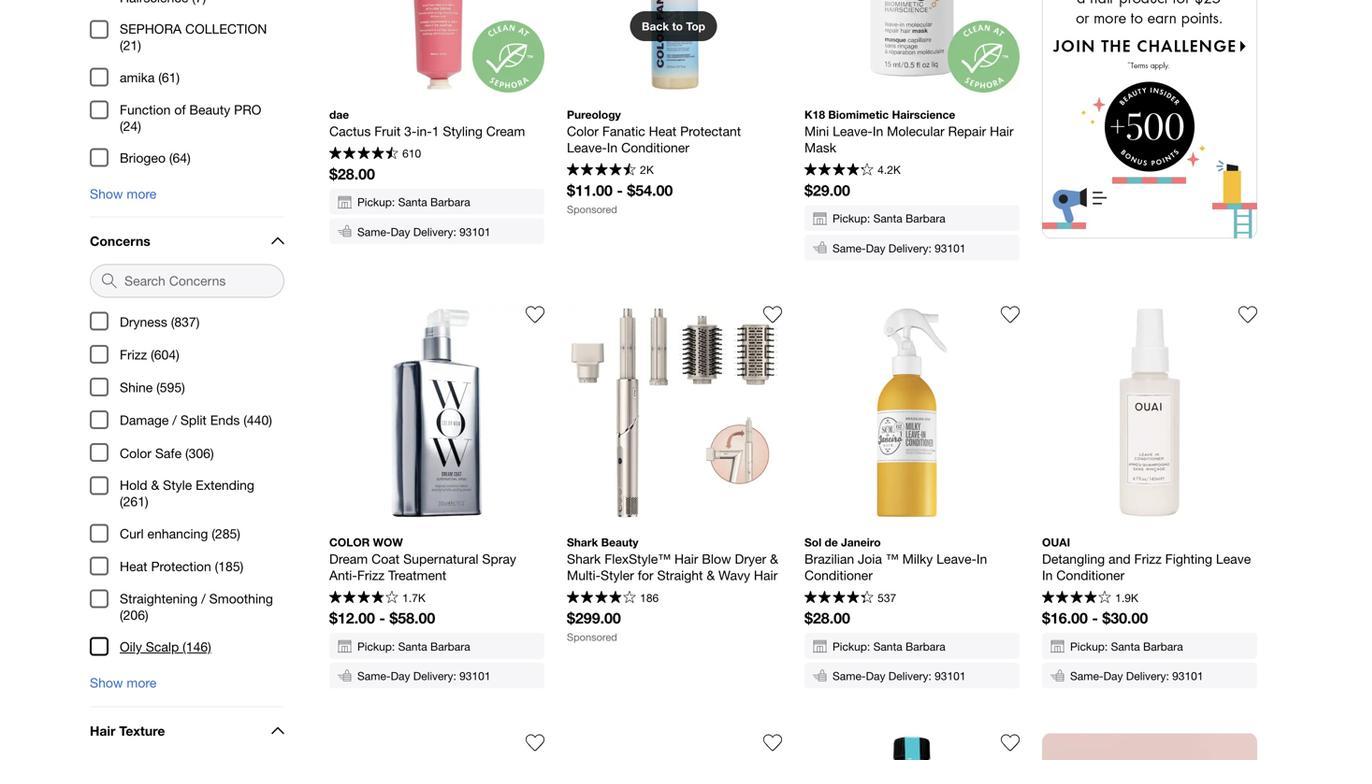 Task type: vqa. For each thing, say whether or not it's contained in the screenshot.
'dae Cactus Fruit 3-in-1 Styling Cream'
yes



Task type: locate. For each thing, give the bounding box(es) containing it.
2 horizontal spatial conditioner
[[1057, 568, 1125, 584]]

day down 4.2k reviews element
[[866, 242, 886, 255]]

show more down briogeo
[[90, 186, 157, 202]]

0 vertical spatial shark
[[567, 536, 598, 549]]

pickup: down the $16.00 - $30.00
[[1070, 640, 1108, 653]]

pickup: santa barbara down $30.00
[[1070, 640, 1183, 653]]

sol
[[805, 536, 822, 549]]

pickup: santa barbara
[[357, 196, 470, 209], [833, 212, 946, 225], [357, 640, 470, 653], [833, 640, 946, 653], [1070, 640, 1183, 653]]

conditioner up the "2k reviews" 'element' at the left top
[[621, 140, 690, 155]]

1.7k reviews element
[[403, 592, 426, 605]]

santa
[[398, 196, 427, 209], [874, 212, 903, 225], [398, 640, 427, 653], [874, 640, 903, 653], [1111, 640, 1140, 653]]

sol de janeiro - brazilian joia ™ milky leave-in conditioner image
[[805, 306, 1020, 521]]

&
[[151, 478, 159, 493], [770, 552, 778, 567], [707, 568, 715, 584]]

day down $58.00
[[391, 670, 410, 683]]

show down the oily
[[90, 676, 123, 691]]

93101 for dream coat supernatural spray anti-frizz treatment
[[460, 670, 491, 683]]

delivery: up moroccanoil - moroccanoil treatment hair oil image
[[889, 670, 932, 683]]

split
[[180, 413, 207, 428]]

0 horizontal spatial -
[[379, 610, 385, 628]]

santa down $58.00
[[398, 640, 427, 653]]

0 horizontal spatial frizz
[[120, 347, 147, 363]]

sponsored down $11.00
[[567, 204, 617, 216]]

610
[[403, 147, 421, 160]]

show inside brand element
[[90, 186, 123, 202]]

dream
[[329, 552, 368, 567]]

$11.00
[[567, 182, 613, 199]]

(306)
[[185, 446, 214, 461]]

in
[[873, 124, 884, 139], [607, 140, 618, 155], [977, 552, 988, 567], [1042, 568, 1053, 584]]

1 more from the top
[[127, 186, 157, 202]]

$28.00 for cactus fruit 3-in-1 styling cream
[[329, 165, 375, 183]]

in down biomimetic
[[873, 124, 884, 139]]

hair inside k18 biomimetic hairscience mini leave-in molecular repair hair mask
[[990, 124, 1014, 139]]

& right hold
[[151, 478, 159, 493]]

2 horizontal spatial &
[[770, 552, 778, 567]]

earn up to 500 points^ | complete tasks like buying a hair product for $25 or more to earn points. join the challenge > | ^terms apply. | beauty insider +500 bonus points image
[[1042, 0, 1258, 239]]

- right $11.00
[[617, 182, 623, 199]]

in right milky
[[977, 552, 988, 567]]

damage / split ends (440)
[[120, 413, 272, 428]]

0 horizontal spatial $28.00
[[329, 165, 375, 183]]

conditioner down brazilian at bottom
[[805, 568, 873, 584]]

sol de janeiro brazilian joia ™ milky leave-in conditioner
[[805, 536, 991, 584]]

conditioner inside ouai detangling and frizz fighting leave in conditioner
[[1057, 568, 1125, 584]]

to
[[672, 20, 683, 33]]

same-day delivery: 93101 down 610
[[357, 225, 491, 238]]

0 vertical spatial color
[[567, 124, 599, 139]]

2 show more from the top
[[90, 676, 157, 691]]

0 vertical spatial show more button
[[90, 178, 284, 217]]

briogeo
[[120, 150, 166, 166]]

0 vertical spatial more
[[127, 186, 157, 202]]

/ inside "straightening / smoothing (206)"
[[201, 591, 206, 607]]

sign in to love sol de janeiro - brazilian joia ™ milky leave-in conditioner image
[[1001, 306, 1020, 324]]

detangling
[[1042, 552, 1105, 567]]

sign in to love amika - soulfood nourishing hair mask image
[[764, 734, 782, 753]]

93101 for brazilian joia ™ milky leave-in conditioner
[[935, 670, 966, 683]]

in down detangling
[[1042, 568, 1053, 584]]

pickup:
[[357, 196, 395, 209], [833, 212, 870, 225], [357, 640, 395, 653], [833, 640, 870, 653], [1070, 640, 1108, 653]]

sponsored down "$299.00" at left bottom
[[567, 632, 617, 644]]

style
[[163, 478, 192, 493]]

spray
[[482, 552, 516, 567]]

same- for brazilian joia ™ milky leave-in conditioner
[[833, 670, 866, 683]]

1 vertical spatial show
[[90, 676, 123, 691]]

briogeo (64)
[[120, 150, 191, 166]]

shark beauty shark flexstyle™ hair blow dryer & multi-styler for straight & wavy hair
[[567, 536, 782, 584]]

pickup: santa barbara down 610
[[357, 196, 470, 209]]

ouai - detangling and frizz fighting leave in conditioner image
[[1042, 306, 1258, 521]]

color
[[567, 124, 599, 139], [120, 446, 152, 461]]

3 4 stars element from the left
[[1042, 592, 1111, 607]]

more down the oily
[[127, 676, 157, 691]]

in down fanatic
[[607, 140, 618, 155]]

4.5 stars element down cactus
[[329, 147, 398, 162]]

pickup: santa barbara down $58.00
[[357, 640, 470, 653]]

0 vertical spatial beauty
[[189, 102, 230, 117]]

- right $16.00
[[1092, 610, 1098, 628]]

2 horizontal spatial -
[[1092, 610, 1098, 628]]

1 vertical spatial sponsored
[[567, 632, 617, 644]]

0 vertical spatial &
[[151, 478, 159, 493]]

0 horizontal spatial /
[[172, 413, 177, 428]]

leave- inside 'sol de janeiro brazilian joia ™ milky leave-in conditioner'
[[937, 552, 977, 567]]

sephora
[[120, 21, 182, 37]]

day for detangling and frizz fighting leave in conditioner
[[1104, 670, 1123, 683]]

mini
[[805, 124, 829, 139]]

heat inside pureology color fanatic heat protectant leave-in conditioner
[[649, 124, 677, 139]]

show more inside brand element
[[90, 186, 157, 202]]

hair left texture
[[90, 724, 116, 739]]

1 show more from the top
[[90, 186, 157, 202]]

0 horizontal spatial beauty
[[189, 102, 230, 117]]

0 horizontal spatial &
[[151, 478, 159, 493]]

conditioner for detangling
[[1057, 568, 1125, 584]]

heat down curl
[[120, 559, 147, 575]]

blow
[[702, 552, 731, 567]]

1 vertical spatial leave-
[[567, 140, 607, 155]]

delivery: for dream coat supernatural spray anti-frizz treatment
[[413, 670, 456, 683]]

2k
[[640, 164, 654, 177]]

k18 biomimetic hairscience - mini leave-in molecular repair hair mask image
[[805, 0, 1020, 93]]

frizz right and
[[1135, 552, 1162, 567]]

hair inside dropdown button
[[90, 724, 116, 739]]

0 horizontal spatial heat
[[120, 559, 147, 575]]

$28.00 down brazilian at bottom
[[805, 610, 851, 628]]

pickup: down fruit
[[357, 196, 395, 209]]

& inside hold & style extending (261)
[[151, 478, 159, 493]]

- for $16.00 - $30.00
[[1092, 610, 1098, 628]]

hairscience
[[892, 108, 956, 121]]

heat
[[649, 124, 677, 139], [120, 559, 147, 575]]

beauty right of
[[189, 102, 230, 117]]

610 reviews element
[[403, 147, 421, 160]]

2 vertical spatial frizz
[[357, 568, 385, 584]]

2 sponsored from the top
[[567, 632, 617, 644]]

- right $12.00
[[379, 610, 385, 628]]

0 vertical spatial frizz
[[120, 347, 147, 363]]

1 vertical spatial heat
[[120, 559, 147, 575]]

barbara for mini leave-in molecular repair hair mask
[[906, 212, 946, 225]]

heat right fanatic
[[649, 124, 677, 139]]

color inside pureology color fanatic heat protectant leave-in conditioner
[[567, 124, 599, 139]]

2 show more button from the top
[[90, 668, 284, 706]]

frizz
[[120, 347, 147, 363], [1135, 552, 1162, 567], [357, 568, 385, 584]]

show more button down (146)
[[90, 668, 284, 706]]

protection
[[151, 559, 211, 575]]

/ left smoothing
[[201, 591, 206, 607]]

1 horizontal spatial beauty
[[601, 536, 639, 549]]

santa down 4.2k reviews element
[[874, 212, 903, 225]]

extending
[[196, 478, 254, 493]]

shine
[[120, 380, 153, 395]]

4.5 stars element down brazilian at bottom
[[805, 592, 874, 607]]

delivery: down 4.2k reviews element
[[889, 242, 932, 255]]

1
[[432, 124, 439, 139]]

$299.00
[[567, 610, 621, 628]]

leave- right milky
[[937, 552, 977, 567]]

dryness (837)
[[120, 314, 200, 330]]

frizz left (604)
[[120, 347, 147, 363]]

sign in to love ouai - detangling and frizz fighting leave in conditioner image
[[1239, 306, 1258, 324]]

pickup: down "joia"
[[833, 640, 870, 653]]

$299.00 sponsored
[[567, 610, 621, 644]]

1 show from the top
[[90, 186, 123, 202]]

conditioner inside pureology color fanatic heat protectant leave-in conditioner
[[621, 140, 690, 155]]

sponsored
[[567, 204, 617, 216], [567, 632, 617, 644]]

delivery:
[[413, 225, 456, 238], [889, 242, 932, 255], [413, 670, 456, 683], [889, 670, 932, 683], [1126, 670, 1169, 683]]

amika
[[120, 70, 155, 85]]

1 show more button from the top
[[90, 178, 284, 217]]

4.5 stars element up $29.00
[[805, 163, 874, 178]]

4.5 stars element up $11.00
[[567, 163, 636, 178]]

(185)
[[215, 559, 244, 575]]

0 vertical spatial show
[[90, 186, 123, 202]]

same- for dream coat supernatural spray anti-frizz treatment
[[357, 670, 391, 683]]

0 vertical spatial $28.00
[[329, 165, 375, 183]]

same- for cactus fruit 3-in-1 styling cream
[[357, 225, 391, 238]]

milky
[[903, 552, 933, 567]]

pickup: santa barbara for detangling and frizz fighting leave in conditioner
[[1070, 640, 1183, 653]]

scalp
[[146, 640, 179, 655]]

santa down 537
[[874, 640, 903, 653]]

sponsored inside the $299.00 sponsored
[[567, 632, 617, 644]]

4.5 stars element
[[329, 147, 398, 162], [567, 163, 636, 178], [805, 163, 874, 178], [805, 592, 874, 607]]

pickup: santa barbara down 4.2k reviews element
[[833, 212, 946, 225]]

delivery: for detangling and frizz fighting leave in conditioner
[[1126, 670, 1169, 683]]

leave- down biomimetic
[[833, 124, 873, 139]]

safe
[[155, 446, 182, 461]]

pickup: santa barbara for mini leave-in molecular repair hair mask
[[833, 212, 946, 225]]

1 vertical spatial beauty
[[601, 536, 639, 549]]

4.5 stars element for cactus
[[329, 147, 398, 162]]

straight
[[657, 568, 703, 584]]

0 vertical spatial show more
[[90, 186, 157, 202]]

1 horizontal spatial /
[[201, 591, 206, 607]]

0 vertical spatial sponsored
[[567, 204, 617, 216]]

4.5 stars element for biomimetic
[[805, 163, 874, 178]]

0 vertical spatial heat
[[649, 124, 677, 139]]

same-day delivery: 93101 down '4.2k'
[[833, 242, 966, 255]]

1 vertical spatial $28.00
[[805, 610, 851, 628]]

0 horizontal spatial color
[[120, 446, 152, 461]]

/ left split
[[172, 413, 177, 428]]

hair texture button
[[90, 708, 284, 755]]

1 horizontal spatial color
[[567, 124, 599, 139]]

barbara down milky
[[906, 640, 946, 653]]

pureology - color fanatic heat protectant leave-in conditioner image
[[567, 0, 782, 93]]

delivery: down 610
[[413, 225, 456, 238]]

hair down dryer
[[754, 568, 778, 584]]

sponsored inside $11.00 - $54.00 sponsored
[[567, 204, 617, 216]]

barbara down styling
[[430, 196, 470, 209]]

4 stars element
[[329, 592, 398, 607], [567, 592, 636, 607], [1042, 592, 1111, 607]]

in inside pureology color fanatic heat protectant leave-in conditioner
[[607, 140, 618, 155]]

1 horizontal spatial frizz
[[357, 568, 385, 584]]

conditioner down detangling
[[1057, 568, 1125, 584]]

$28.00
[[329, 165, 375, 183], [805, 610, 851, 628]]

0 vertical spatial leave-
[[833, 124, 873, 139]]

2 more from the top
[[127, 676, 157, 691]]

dae - cactus fruit 3-in-1 styling cream image
[[329, 0, 545, 93]]

delivery: for brazilian joia ™ milky leave-in conditioner
[[889, 670, 932, 683]]

hair right repair
[[990, 124, 1014, 139]]

and
[[1109, 552, 1131, 567]]

texture
[[119, 724, 165, 739]]

pickup: santa barbara down 537
[[833, 640, 946, 653]]

oily scalp (146)
[[120, 640, 211, 655]]

$28.00 down cactus
[[329, 165, 375, 183]]

frizz down coat
[[357, 568, 385, 584]]

show more down the oily
[[90, 676, 157, 691]]

leave- down pureology
[[567, 140, 607, 155]]

color down pureology
[[567, 124, 599, 139]]

1 horizontal spatial heat
[[649, 124, 677, 139]]

day down $30.00
[[1104, 670, 1123, 683]]

shine (595)
[[120, 380, 185, 395]]

in inside 'sol de janeiro brazilian joia ™ milky leave-in conditioner'
[[977, 552, 988, 567]]

sign in to love color wow - dream coat supernatural spray anti-frizz treatment image
[[526, 306, 545, 324]]

0 horizontal spatial leave-
[[567, 140, 607, 155]]

multi-
[[567, 568, 601, 584]]

show more button inside brand element
[[90, 178, 284, 217]]

pickup: santa barbara for brazilian joia ™ milky leave-in conditioner
[[833, 640, 946, 653]]

in-
[[417, 124, 432, 139]]

93101 for mini leave-in molecular repair hair mask
[[935, 242, 966, 255]]

same-day delivery: 93101 down $58.00
[[357, 670, 491, 683]]

same-
[[357, 225, 391, 238], [833, 242, 866, 255], [357, 670, 391, 683], [833, 670, 866, 683], [1070, 670, 1104, 683]]

186
[[640, 592, 659, 605]]

2k reviews element
[[640, 164, 654, 177]]

santa down $30.00
[[1111, 640, 1140, 653]]

color wow - dream coat supernatural spray anti-frizz treatment image
[[329, 306, 545, 521]]

4 stars element up "$299.00" at left bottom
[[567, 592, 636, 607]]

concerns
[[90, 233, 150, 249]]

day for mini leave-in molecular repair hair mask
[[866, 242, 886, 255]]

2 horizontal spatial frizz
[[1135, 552, 1162, 567]]

coat
[[372, 552, 400, 567]]

show inside concerns 'element'
[[90, 676, 123, 691]]

pickup: santa barbara for dream coat supernatural spray anti-frizz treatment
[[357, 640, 470, 653]]

1 shark from the top
[[567, 536, 598, 549]]

1 horizontal spatial &
[[707, 568, 715, 584]]

day down 610
[[391, 225, 410, 238]]

pickup: down $12.00 - $58.00 in the bottom of the page
[[357, 640, 395, 653]]

beauty up flexstyle™
[[601, 536, 639, 549]]

1 vertical spatial more
[[127, 676, 157, 691]]

& down blow
[[707, 568, 715, 584]]

1 vertical spatial show more button
[[90, 668, 284, 706]]

1 vertical spatial shark
[[567, 552, 601, 567]]

treatment
[[388, 568, 447, 584]]

2 4 stars element from the left
[[567, 592, 636, 607]]

day for cactus fruit 3-in-1 styling cream
[[391, 225, 410, 238]]

1 horizontal spatial 4 stars element
[[567, 592, 636, 607]]

show more button inside concerns 'element'
[[90, 668, 284, 706]]

show more button
[[90, 178, 284, 217], [90, 668, 284, 706]]

molecular
[[887, 124, 945, 139]]

1 vertical spatial /
[[201, 591, 206, 607]]

amika - soulfood nourishing hair mask image
[[567, 734, 782, 761]]

0 vertical spatial /
[[172, 413, 177, 428]]

4 stars element up $16.00
[[1042, 592, 1111, 607]]

delivery: down $58.00
[[413, 670, 456, 683]]

k18
[[805, 108, 825, 121]]

show more button down (64)
[[90, 178, 284, 217]]

ends
[[210, 413, 240, 428]]

4 stars element up $12.00
[[329, 592, 398, 607]]

curl enhancing (285)
[[120, 526, 240, 542]]

same-day delivery: 93101 up moroccanoil - moroccanoil treatment hair oil image
[[833, 670, 966, 683]]

hair up straight
[[675, 552, 698, 567]]

barbara down $58.00
[[430, 640, 470, 653]]

1 4 stars element from the left
[[329, 592, 398, 607]]

1 sponsored from the top
[[567, 204, 617, 216]]

2 horizontal spatial leave-
[[937, 552, 977, 567]]

curl
[[120, 526, 144, 542]]

delivery: down $30.00
[[1126, 670, 1169, 683]]

1 vertical spatial show more
[[90, 676, 157, 691]]

fruit
[[375, 124, 401, 139]]

show up the concerns
[[90, 186, 123, 202]]

2 vertical spatial leave-
[[937, 552, 977, 567]]

day down 537 reviews element
[[866, 670, 886, 683]]

1 vertical spatial frizz
[[1135, 552, 1162, 567]]

repair
[[948, 124, 986, 139]]

1 horizontal spatial leave-
[[833, 124, 873, 139]]

barbara down molecular on the right of the page
[[906, 212, 946, 225]]

$16.00 - $30.00
[[1042, 610, 1148, 628]]

color up hold
[[120, 446, 152, 461]]

pickup: for brazilian joia ™ milky leave-in conditioner
[[833, 640, 870, 653]]

santa for cactus fruit 3-in-1 styling cream
[[398, 196, 427, 209]]

shark
[[567, 536, 598, 549], [567, 552, 601, 567]]

pickup: down $29.00
[[833, 212, 870, 225]]

- inside $11.00 - $54.00 sponsored
[[617, 182, 623, 199]]

1 vertical spatial color
[[120, 446, 152, 461]]

0 horizontal spatial conditioner
[[621, 140, 690, 155]]

conditioner inside 'sol de janeiro brazilian joia ™ milky leave-in conditioner'
[[805, 568, 873, 584]]

hair
[[990, 124, 1014, 139], [675, 552, 698, 567], [754, 568, 778, 584], [90, 724, 116, 739]]

$30.00
[[1103, 610, 1148, 628]]

2 horizontal spatial 4 stars element
[[1042, 592, 1111, 607]]

pickup: for mini leave-in molecular repair hair mask
[[833, 212, 870, 225]]

1 horizontal spatial $28.00
[[805, 610, 851, 628]]

back to top
[[642, 20, 706, 33]]

1 horizontal spatial -
[[617, 182, 623, 199]]

barbara down $30.00
[[1143, 640, 1183, 653]]

ouai
[[1042, 536, 1070, 549]]

more inside concerns 'element'
[[127, 676, 157, 691]]

2 show from the top
[[90, 676, 123, 691]]

santa down 610
[[398, 196, 427, 209]]

sign in to love sephora collection - clean hair sleeping mask image
[[526, 734, 545, 753]]

show for show more button within the brand element
[[90, 186, 123, 202]]

1.9k reviews element
[[1116, 592, 1139, 605]]

$28.00 for brazilian joia ™ milky leave-in conditioner
[[805, 610, 851, 628]]

& right dryer
[[770, 552, 778, 567]]

1 horizontal spatial conditioner
[[805, 568, 873, 584]]

more down briogeo
[[127, 186, 157, 202]]

same-day delivery: 93101 down $30.00
[[1070, 670, 1204, 683]]

0 horizontal spatial 4 stars element
[[329, 592, 398, 607]]



Task type: describe. For each thing, give the bounding box(es) containing it.
4.2k reviews element
[[878, 164, 901, 177]]

(440)
[[244, 413, 272, 428]]

for
[[638, 568, 654, 584]]

barbara for detangling and frizz fighting leave in conditioner
[[1143, 640, 1183, 653]]

day for brazilian joia ™ milky leave-in conditioner
[[866, 670, 886, 683]]

pro
[[234, 102, 261, 117]]

leave- inside k18 biomimetic hairscience mini leave-in molecular repair hair mask
[[833, 124, 873, 139]]

color wow dream coat supernatural spray anti-frizz treatment
[[329, 536, 520, 584]]

dryness
[[120, 314, 167, 330]]

same-day delivery: 93101 for dream coat supernatural spray anti-frizz treatment
[[357, 670, 491, 683]]

santa for dream coat supernatural spray anti-frizz treatment
[[398, 640, 427, 653]]

186 reviews element
[[640, 592, 659, 605]]

straightening / smoothing (206)
[[120, 591, 273, 623]]

brazilian
[[805, 552, 854, 567]]

moroccanoil - moroccanoil treatment hair oil image
[[805, 734, 1020, 761]]

damage
[[120, 413, 169, 428]]

3-
[[404, 124, 417, 139]]

brand element
[[86, 0, 288, 217]]

1.9k
[[1116, 592, 1139, 605]]

santa for mini leave-in molecular repair hair mask
[[874, 212, 903, 225]]

concerns button
[[90, 218, 284, 264]]

537 reviews element
[[878, 592, 897, 605]]

straightening
[[120, 591, 198, 607]]

sign in to love shark beauty - shark flexstyle™ hair blow dryer & multi-styler for straight & wavy hair image
[[764, 306, 782, 324]]

delivery: for mini leave-in molecular repair hair mask
[[889, 242, 932, 255]]

(21)
[[120, 38, 141, 53]]

pickup: for dream coat supernatural spray anti-frizz treatment
[[357, 640, 395, 653]]

2 vertical spatial &
[[707, 568, 715, 584]]

$12.00
[[329, 610, 375, 628]]

color
[[329, 536, 370, 549]]

same-day delivery: 93101 for detangling and frizz fighting leave in conditioner
[[1070, 670, 1204, 683]]

fanatic
[[602, 124, 645, 139]]

function of beauty pro (24)
[[120, 102, 261, 134]]

$16.00
[[1042, 610, 1088, 628]]

frizz inside color wow dream coat supernatural spray anti-frizz treatment
[[357, 568, 385, 584]]

(64)
[[169, 150, 191, 166]]

styling
[[443, 124, 483, 139]]

in inside k18 biomimetic hairscience mini leave-in molecular repair hair mask
[[873, 124, 884, 139]]

show more inside concerns 'element'
[[90, 676, 157, 691]]

amika (61)
[[120, 70, 180, 85]]

in inside ouai detangling and frizz fighting leave in conditioner
[[1042, 568, 1053, 584]]

frizz (604)
[[120, 347, 179, 363]]

day for dream coat supernatural spray anti-frizz treatment
[[391, 670, 410, 683]]

styler
[[601, 568, 634, 584]]

k18 biomimetic hairscience mini leave-in molecular repair hair mask
[[805, 108, 1018, 155]]

pureology
[[567, 108, 621, 121]]

frizz inside concerns 'element'
[[120, 347, 147, 363]]

pickup: for detangling and frizz fighting leave in conditioner
[[1070, 640, 1108, 653]]

(146)
[[183, 640, 211, 655]]

beauty inside function of beauty pro (24)
[[189, 102, 230, 117]]

(604)
[[151, 347, 179, 363]]

4 stars element for $299.00
[[567, 592, 636, 607]]

Search Concerns search field
[[117, 265, 284, 297]]

pureology color fanatic heat protectant leave-in conditioner
[[567, 108, 745, 155]]

wavy
[[719, 568, 750, 584]]

$29.00
[[805, 182, 851, 199]]

function of beauty pro | texted by pros, customized by you. only at sephora. | shop by hair type > image
[[1042, 734, 1258, 761]]

hold
[[120, 478, 147, 493]]

- for $12.00 - $58.00
[[379, 610, 385, 628]]

(837)
[[171, 314, 200, 330]]

4 stars element for $16.00 - $30.00
[[1042, 592, 1111, 607]]

more inside brand element
[[127, 186, 157, 202]]

santa for brazilian joia ™ milky leave-in conditioner
[[874, 640, 903, 653]]

beauty inside shark beauty shark flexstyle™ hair blow dryer & multi-styler for straight & wavy hair
[[601, 536, 639, 549]]

same- for detangling and frizz fighting leave in conditioner
[[1070, 670, 1104, 683]]

sign in to love moroccanoil - moroccanoil treatment hair oil image
[[1001, 734, 1020, 753]]

93101 for detangling and frizz fighting leave in conditioner
[[1173, 670, 1204, 683]]

anti-
[[329, 568, 357, 584]]

santa for detangling and frizz fighting leave in conditioner
[[1111, 640, 1140, 653]]

back to top button
[[630, 11, 717, 41]]

flexstyle™
[[605, 552, 671, 567]]

top
[[686, 20, 706, 33]]

barbara for cactus fruit 3-in-1 styling cream
[[430, 196, 470, 209]]

same- for mini leave-in molecular repair hair mask
[[833, 242, 866, 255]]

shark beauty - shark flexstyle™ hair blow dryer & multi-styler for straight & wavy hair image
[[567, 306, 782, 521]]

conditioner for color
[[621, 140, 690, 155]]

frizz inside ouai detangling and frizz fighting leave in conditioner
[[1135, 552, 1162, 567]]

smoothing
[[209, 591, 273, 607]]

(206)
[[120, 608, 148, 623]]

heat protection (185)
[[120, 559, 244, 575]]

(24)
[[120, 118, 141, 134]]

4.5 stars element for color
[[567, 163, 636, 178]]

delivery: for cactus fruit 3-in-1 styling cream
[[413, 225, 456, 238]]

4.2k
[[878, 164, 901, 177]]

sephora collection (21)
[[120, 21, 267, 53]]

color inside concerns 'element'
[[120, 446, 152, 461]]

4 stars element for $12.00 - $58.00
[[329, 592, 398, 607]]

/ for straightening
[[201, 591, 206, 607]]

(595)
[[156, 380, 185, 395]]

leave
[[1216, 552, 1251, 567]]

$54.00
[[627, 182, 673, 199]]

de
[[825, 536, 838, 549]]

of
[[174, 102, 186, 117]]

ouai detangling and frizz fighting leave in conditioner
[[1042, 536, 1255, 584]]

2 shark from the top
[[567, 552, 601, 567]]

same-day delivery: 93101 for cactus fruit 3-in-1 styling cream
[[357, 225, 491, 238]]

1 vertical spatial &
[[770, 552, 778, 567]]

barbara for brazilian joia ™ milky leave-in conditioner
[[906, 640, 946, 653]]

sephora collection - clean hair sleeping mask image
[[329, 734, 545, 761]]

barbara for dream coat supernatural spray anti-frizz treatment
[[430, 640, 470, 653]]

same-day delivery: 93101 for brazilian joia ™ milky leave-in conditioner
[[833, 670, 966, 683]]

concerns element
[[86, 264, 288, 707]]

same-day delivery: 93101 for mini leave-in molecular repair hair mask
[[833, 242, 966, 255]]

collection
[[185, 21, 267, 37]]

pickup: santa barbara for cactus fruit 3-in-1 styling cream
[[357, 196, 470, 209]]

93101 for cactus fruit 3-in-1 styling cream
[[460, 225, 491, 238]]

/ for damage
[[172, 413, 177, 428]]

janeiro
[[841, 536, 881, 549]]

fighting
[[1166, 552, 1213, 567]]

back
[[642, 20, 669, 33]]

hold & style extending (261)
[[120, 478, 254, 510]]

1.7k
[[403, 592, 426, 605]]

dae
[[329, 108, 349, 121]]

function
[[120, 102, 171, 117]]

$11.00 - $54.00 sponsored
[[567, 182, 673, 216]]

pickup: for cactus fruit 3-in-1 styling cream
[[357, 196, 395, 209]]

leave- inside pureology color fanatic heat protectant leave-in conditioner
[[567, 140, 607, 155]]

show for show more button inside concerns 'element'
[[90, 676, 123, 691]]

dae cactus fruit 3-in-1 styling cream
[[329, 108, 525, 139]]

dryer
[[735, 552, 767, 567]]

(285)
[[212, 526, 240, 542]]

heat inside concerns 'element'
[[120, 559, 147, 575]]

mask
[[805, 140, 837, 155]]

(261)
[[120, 494, 148, 510]]



